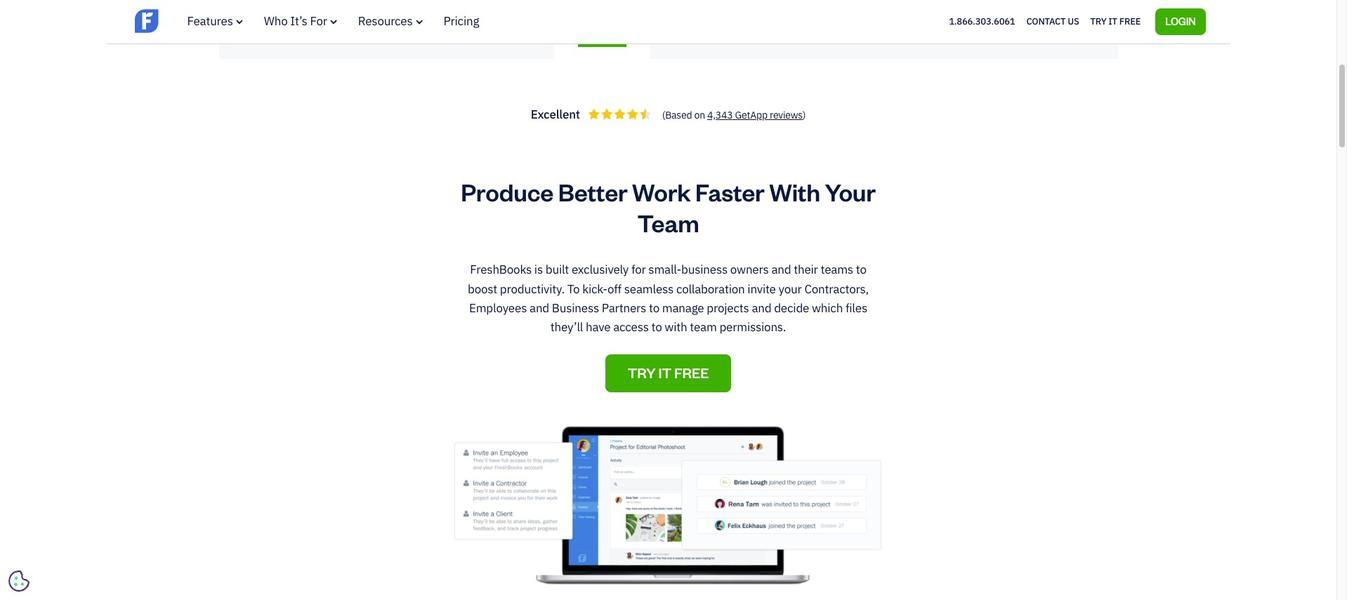 Task type: describe. For each thing, give the bounding box(es) containing it.
your
[[825, 177, 876, 208]]

0 vertical spatial to
[[856, 262, 867, 278]]

payments link
[[756, 14, 862, 56]]

4,343
[[708, 109, 733, 122]]

excellent
[[531, 107, 580, 122]]

more features
[[999, 26, 1085, 43]]

invite
[[748, 282, 776, 297]]

kick-
[[583, 282, 608, 297]]

freshbooks
[[470, 262, 532, 278]]

decide
[[775, 301, 810, 316]]

have
[[586, 320, 611, 335]]

estimates link
[[650, 14, 756, 56]]

partners
[[602, 301, 647, 316]]

with
[[665, 320, 688, 335]]

projects
[[707, 301, 750, 316]]

login
[[1166, 15, 1196, 27]]

better
[[558, 177, 628, 208]]

boost
[[468, 282, 498, 297]]

try
[[628, 364, 656, 382]]

they'll
[[551, 320, 583, 335]]

contact
[[1027, 15, 1066, 27]]

invoicing
[[242, 26, 297, 43]]

and down 'productivity.'
[[530, 301, 550, 316]]

time tracking link
[[424, 14, 555, 56]]

pricing
[[444, 13, 479, 29]]

who it's for
[[264, 13, 327, 29]]

2 vertical spatial to
[[652, 320, 662, 335]]

(based
[[662, 109, 692, 122]]

cookie consent banner dialog
[[11, 428, 221, 590]]

tracking
[[481, 26, 531, 43]]

1 horizontal spatial features
[[1033, 26, 1085, 43]]

invoicing link
[[219, 14, 320, 56]]

collaboration
[[677, 282, 745, 297]]

expenses
[[343, 26, 401, 43]]

try it free
[[1091, 15, 1141, 27]]

small-
[[649, 262, 682, 278]]

time tracking
[[448, 26, 531, 43]]

contact us
[[1027, 15, 1080, 27]]

and up your
[[772, 262, 792, 278]]

contact us link
[[1027, 12, 1080, 31]]

is
[[535, 262, 543, 278]]

contractors,
[[805, 282, 869, 297]]

on
[[695, 109, 705, 122]]

try
[[1091, 15, 1107, 27]]

getapp
[[735, 109, 768, 122]]

employees
[[469, 301, 527, 316]]

off
[[608, 282, 622, 297]]

resources link
[[358, 13, 423, 29]]

your
[[779, 282, 802, 297]]

their
[[794, 262, 818, 278]]

who it's for link
[[264, 13, 337, 29]]

us
[[1068, 15, 1080, 27]]



Task type: locate. For each thing, give the bounding box(es) containing it.
and down invite
[[752, 301, 772, 316]]

access
[[614, 320, 649, 335]]

4.5 stars image
[[589, 109, 651, 119]]

team
[[638, 208, 700, 238]]

1 vertical spatial to
[[649, 301, 660, 316]]

reviews
[[770, 109, 803, 122]]

login link
[[1156, 8, 1206, 35]]

it's
[[290, 13, 308, 29]]

pricing link
[[444, 13, 479, 29]]

try it free link
[[1091, 12, 1141, 31]]

free
[[675, 364, 709, 382]]

more
[[999, 26, 1030, 43]]

(based on 4,343 getapp reviews )
[[662, 109, 806, 122]]

try it free link
[[605, 355, 732, 393]]

4,343 getapp reviews link
[[708, 109, 803, 122]]

expenses link
[[320, 14, 424, 56]]

manage
[[663, 301, 704, 316]]

which
[[812, 301, 843, 316]]

projects
[[578, 26, 627, 43]]

cookie preferences image
[[8, 571, 30, 592]]

freshbooks logo image
[[135, 8, 243, 34]]

payments
[[779, 26, 839, 43]]

0 horizontal spatial features
[[187, 13, 233, 29]]

produce
[[461, 177, 554, 208]]

exclusively
[[572, 262, 629, 278]]

and
[[772, 262, 792, 278], [530, 301, 550, 316], [752, 301, 772, 316]]

1.866.303.6061 link
[[949, 15, 1016, 27]]

projects link
[[555, 14, 650, 56]]

it
[[1109, 15, 1118, 27]]

more features link
[[976, 14, 1118, 56]]

resources
[[358, 13, 413, 29]]

owners
[[731, 262, 769, 278]]

freshbooks is built exclusively for small-business owners and their teams to boost productivity. to kick-off seamless collaboration invite your contractors, employees and business partners to manage projects and decide which files they'll have access to with team permissions.
[[468, 262, 869, 335]]

for
[[310, 13, 327, 29]]

productivity.
[[500, 282, 565, 297]]

produce better work faster with your team
[[461, 177, 876, 238]]

features
[[187, 13, 233, 29], [1033, 26, 1085, 43]]

time
[[448, 26, 478, 43]]

permissions.
[[720, 320, 787, 335]]

who
[[264, 13, 288, 29]]

seamless
[[625, 282, 674, 297]]

files
[[846, 301, 868, 316]]

business
[[552, 301, 599, 316]]

to right teams
[[856, 262, 867, 278]]

built
[[546, 262, 569, 278]]

estimates
[[673, 26, 733, 43]]

it
[[659, 364, 672, 382]]

faster
[[696, 177, 765, 208]]

teams
[[821, 262, 854, 278]]

for
[[632, 262, 646, 278]]

to
[[856, 262, 867, 278], [649, 301, 660, 316], [652, 320, 662, 335]]

work
[[633, 177, 691, 208]]

team
[[690, 320, 717, 335]]

to left "with"
[[652, 320, 662, 335]]

try it free
[[628, 364, 709, 382]]

)
[[803, 109, 806, 122]]

with
[[770, 177, 821, 208]]

business
[[682, 262, 728, 278]]

1.866.303.6061
[[949, 15, 1016, 27]]

features link
[[187, 13, 243, 29]]

free
[[1120, 15, 1141, 27]]

accounting link
[[862, 14, 976, 56]]

to
[[568, 282, 580, 297]]

to down seamless
[[649, 301, 660, 316]]

accounting
[[885, 26, 953, 43]]



Task type: vqa. For each thing, say whether or not it's contained in the screenshot.
Time
yes



